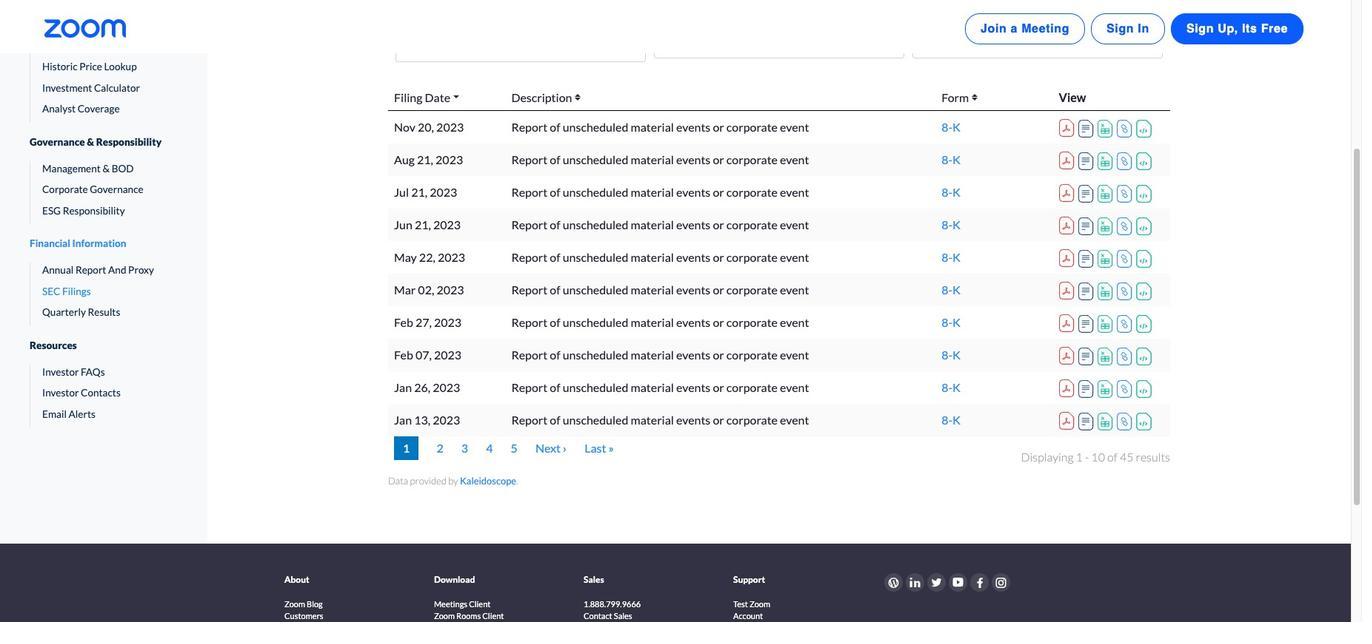 Task type: vqa. For each thing, say whether or not it's contained in the screenshot.
the
no



Task type: describe. For each thing, give the bounding box(es) containing it.
corporate for mar 02, 2023
[[726, 283, 778, 297]]

chart
[[108, 40, 134, 52]]

material for feb 27, 2023
[[631, 316, 674, 330]]

contacts
[[81, 388, 121, 400]]

support navigation
[[733, 562, 867, 623]]

zoom inside zoom blog customers
[[284, 600, 305, 610]]

material for jul 21, 2023
[[631, 185, 674, 200]]

or for jan 13, 2023
[[713, 414, 724, 428]]

material for feb 07, 2023
[[631, 348, 674, 362]]

2023 for jan 26, 2023
[[433, 381, 460, 395]]

event for feb 07, 2023
[[780, 348, 809, 362]]

45
[[1120, 450, 1134, 464]]

contact
[[584, 612, 612, 621]]

jan 13, 2023
[[394, 414, 460, 428]]

test
[[733, 600, 748, 610]]

of for nov 20, 2023
[[550, 120, 560, 134]]

1 link
[[394, 437, 419, 461]]

unscheduled for aug 21, 2023
[[563, 153, 628, 167]]

annual report and proxy
[[42, 265, 154, 277]]

report for aug 21, 2023
[[511, 153, 548, 167]]

of for aug 21, 2023
[[550, 153, 560, 167]]

email alerts
[[42, 409, 95, 421]]

esg
[[42, 205, 61, 217]]

sign for sign in
[[1107, 22, 1134, 36]]

financial
[[30, 238, 70, 250]]

8-k link for nov 20, 2023
[[942, 120, 961, 134]]

feb 27, 2023
[[394, 316, 461, 330]]

displaying
[[1021, 450, 1074, 464]]

2023 for jun 21, 2023
[[433, 218, 461, 232]]

2023 for aug 21, 2023
[[436, 153, 463, 167]]

management
[[42, 163, 101, 175]]

2
[[437, 441, 443, 455]]

financial information
[[30, 238, 126, 250]]

account
[[733, 612, 763, 621]]

aug 21, 2023
[[394, 153, 463, 167]]

jan for jan 13, 2023
[[394, 414, 412, 428]]

investment
[[42, 82, 92, 94]]

k for jul 21, 2023
[[953, 185, 961, 200]]

nov
[[394, 120, 416, 134]]

stock for stock quote & chart
[[42, 40, 67, 52]]

2023 for may 22, 2023
[[438, 251, 465, 265]]

21, for jul
[[411, 185, 427, 200]]

21, for aug
[[417, 153, 433, 167]]

events for feb 27, 2023
[[676, 316, 711, 330]]

material for jan 26, 2023
[[631, 381, 674, 395]]

sign up, its free link
[[1171, 13, 1304, 44]]

0 vertical spatial responsibility
[[96, 136, 162, 148]]

unscheduled for jan 26, 2023
[[563, 381, 628, 395]]

event for feb 27, 2023
[[780, 316, 809, 330]]

up,
[[1218, 22, 1238, 36]]

annual report and proxy link
[[30, 264, 178, 279]]

report of unscheduled material events or corporate event for jan 13, 2023
[[511, 414, 809, 428]]

jun
[[394, 218, 412, 232]]

join a meeting
[[981, 22, 1070, 36]]

report of unscheduled material events or corporate event for mar 02, 2023
[[511, 283, 809, 297]]

8-k for feb 07, 2023
[[942, 348, 961, 362]]

10
[[1091, 450, 1105, 464]]

historic price lookup
[[42, 61, 137, 73]]

join a meeting link
[[965, 13, 1085, 44]]

zoom rooms client link
[[434, 611, 504, 622]]

corporate governance
[[42, 184, 143, 196]]

price
[[79, 61, 102, 73]]

1 vertical spatial responsibility
[[63, 205, 125, 217]]

8- for mar 02, 2023
[[942, 283, 953, 297]]

a
[[1011, 22, 1018, 36]]

meetings client link
[[434, 599, 491, 611]]

report of unscheduled material events or corporate event for feb 07, 2023
[[511, 348, 809, 362]]

items
[[912, 9, 938, 22]]

description link
[[511, 90, 584, 104]]

quarterly results
[[42, 307, 120, 319]]

zoom video communications, inc. logo image
[[44, 19, 126, 38]]

of for feb 07, 2023
[[550, 348, 560, 362]]

material for nov 20, 2023
[[631, 120, 674, 134]]

proxy
[[128, 265, 154, 277]]

results
[[1136, 450, 1170, 464]]

1.888.799.9666
[[584, 600, 641, 610]]

zoom inside meetings client zoom rooms client
[[434, 612, 455, 621]]

8-k for jan 26, 2023
[[942, 381, 961, 395]]

8- for jun 21, 2023
[[942, 218, 953, 232]]

next › link
[[535, 437, 567, 461]]

annual
[[42, 265, 74, 277]]

zoom blog customers
[[284, 600, 323, 621]]

governance inside the corporate governance link
[[90, 184, 143, 196]]

zoom on instagram image
[[995, 578, 1007, 589]]

filing date
[[394, 90, 450, 104]]

account link
[[733, 611, 763, 622]]

rooms
[[456, 612, 481, 621]]

form
[[942, 90, 969, 104]]

8-k for mar 02, 2023
[[942, 283, 961, 297]]

about
[[284, 575, 309, 586]]

quarterly results link
[[30, 306, 178, 321]]

blog
[[307, 600, 323, 610]]

investor contacts link
[[30, 386, 178, 402]]

event for aug 21, 2023
[[780, 153, 809, 167]]

quarterly
[[42, 307, 86, 319]]

3 link
[[461, 437, 468, 461]]

aug
[[394, 153, 415, 167]]

filings
[[62, 286, 91, 298]]

report of unscheduled material events or corporate event for jul 21, 2023
[[511, 185, 809, 200]]

information for report
[[72, 238, 126, 250]]

unscheduled for feb 07, 2023
[[563, 348, 628, 362]]

5
[[511, 441, 518, 455]]

0 horizontal spatial 1
[[403, 441, 410, 455]]

8-k link for jan 26, 2023
[[942, 381, 961, 395]]

corporate for aug 21, 2023
[[726, 153, 778, 167]]

event for jul 21, 2023
[[780, 185, 809, 200]]

sign in link
[[1091, 13, 1165, 44]]

events for aug 21, 2023
[[676, 153, 711, 167]]

k for feb 27, 2023
[[953, 316, 961, 330]]

unscheduled for feb 27, 2023
[[563, 316, 628, 330]]

bod
[[112, 163, 134, 175]]

8-k link for feb 07, 2023
[[942, 348, 961, 362]]

corporate for feb 07, 2023
[[726, 348, 778, 362]]

event for jan 26, 2023
[[780, 381, 809, 395]]

report of unscheduled material events or corporate event for aug 21, 2023
[[511, 153, 809, 167]]

corporate for nov 20, 2023
[[726, 120, 778, 134]]

report for jul 21, 2023
[[511, 185, 548, 200]]

report for may 22, 2023
[[511, 251, 548, 265]]

sec filings link
[[30, 285, 178, 300]]

financial information link
[[30, 225, 178, 264]]

8-k link for aug 21, 2023
[[942, 153, 961, 167]]

8- for jul 21, 2023
[[942, 185, 953, 200]]

0 horizontal spatial sales
[[584, 575, 604, 586]]

items per page
[[912, 9, 980, 22]]

filing date link
[[394, 90, 462, 104]]

kaleidoscope
[[460, 475, 516, 487]]

1.888.799.9666 contact sales
[[584, 600, 641, 621]]

feb for feb 07, 2023
[[394, 348, 413, 362]]

kaleidoscope link
[[460, 475, 516, 487]]

8-k link for may 22, 2023
[[942, 251, 961, 265]]

filing
[[394, 90, 422, 104]]

may
[[394, 251, 417, 265]]

meeting
[[1021, 22, 1070, 36]]

stock information link
[[30, 0, 178, 39]]

zoom on twitter image
[[931, 579, 942, 588]]

jul 21, 2023
[[394, 185, 457, 200]]

feb for feb 27, 2023
[[394, 316, 413, 330]]

report of unscheduled material events or corporate event for feb 27, 2023
[[511, 316, 809, 330]]

data
[[388, 475, 408, 487]]

report of unscheduled material events or corporate event for jun 21, 2023
[[511, 218, 809, 232]]

07,
[[415, 348, 432, 362]]

provided
[[410, 475, 446, 487]]

report for jun 21, 2023
[[511, 218, 548, 232]]

governance inside governance & responsibility link
[[30, 136, 85, 148]]

form link
[[942, 90, 981, 104]]

unscheduled for nov 20, 2023
[[563, 120, 628, 134]]

4
[[486, 441, 493, 455]]

k for mar 02, 2023
[[953, 283, 961, 297]]

zoom inside test zoom account
[[750, 600, 770, 610]]

sign in
[[1107, 22, 1149, 36]]

or for jan 26, 2023
[[713, 381, 724, 395]]

8-k for jul 21, 2023
[[942, 185, 961, 200]]

of for jan 13, 2023
[[550, 414, 560, 428]]

8-k link for jan 13, 2023
[[942, 414, 961, 428]]

»
[[608, 441, 614, 455]]

report for jan 26, 2023
[[511, 381, 548, 395]]

corporate for may 22, 2023
[[726, 251, 778, 265]]

13,
[[414, 414, 430, 428]]

investor faqs
[[42, 367, 105, 379]]

jun 21, 2023
[[394, 218, 461, 232]]



Task type: locate. For each thing, give the bounding box(es) containing it.
and
[[108, 265, 126, 277]]

2 sign from the left
[[1186, 22, 1214, 36]]

analyst
[[42, 103, 76, 115]]

7 8-k from the top
[[942, 316, 961, 330]]

k
[[953, 120, 961, 134], [953, 153, 961, 167], [953, 185, 961, 200], [953, 218, 961, 232], [953, 251, 961, 265], [953, 283, 961, 297], [953, 316, 961, 330], [953, 348, 961, 362], [953, 381, 961, 395], [953, 414, 961, 428]]

governance
[[30, 136, 85, 148], [90, 184, 143, 196]]

& inside management & bod link
[[103, 163, 110, 175]]

5 8- from the top
[[942, 251, 953, 265]]

zoom on youtube image
[[953, 579, 964, 588]]

9 or from the top
[[713, 381, 724, 395]]

8-k for nov 20, 2023
[[942, 120, 961, 134]]

6 unscheduled from the top
[[563, 283, 628, 297]]

8-k link for jul 21, 2023
[[942, 185, 961, 200]]

6 8- from the top
[[942, 283, 953, 297]]

report for feb 27, 2023
[[511, 316, 548, 330]]

8 8-k link from the top
[[942, 348, 961, 362]]

test zoom link
[[733, 599, 770, 611]]

1 corporate from the top
[[726, 120, 778, 134]]

1 vertical spatial jan
[[394, 414, 412, 428]]

10 events from the top
[[676, 414, 711, 428]]

analyst coverage
[[42, 103, 120, 115]]

may 22, 2023
[[394, 251, 465, 265]]

material for aug 21, 2023
[[631, 153, 674, 167]]

report for feb 07, 2023
[[511, 348, 548, 362]]

8- for may 22, 2023
[[942, 251, 953, 265]]

events
[[676, 120, 711, 134], [676, 153, 711, 167], [676, 185, 711, 200], [676, 218, 711, 232], [676, 251, 711, 265], [676, 283, 711, 297], [676, 316, 711, 330], [676, 348, 711, 362], [676, 381, 711, 395], [676, 414, 711, 428]]

8 events from the top
[[676, 348, 711, 362]]

2 horizontal spatial zoom
[[750, 600, 770, 610]]

2 jan from the top
[[394, 414, 412, 428]]

4 report of unscheduled material events or corporate event from the top
[[511, 218, 809, 232]]

9 material from the top
[[631, 381, 674, 395]]

1 vertical spatial information
[[72, 238, 126, 250]]

21,
[[417, 153, 433, 167], [411, 185, 427, 200], [415, 218, 431, 232]]

8-
[[942, 120, 953, 134], [942, 153, 953, 167], [942, 185, 953, 200], [942, 218, 953, 232], [942, 251, 953, 265], [942, 283, 953, 297], [942, 316, 953, 330], [942, 348, 953, 362], [942, 381, 953, 395], [942, 414, 953, 428]]

8- for jan 13, 2023
[[942, 414, 953, 428]]

jan
[[394, 381, 412, 395], [394, 414, 412, 428]]

or for aug 21, 2023
[[713, 153, 724, 167]]

1 left the 2 on the bottom of the page
[[403, 441, 410, 455]]

4 corporate from the top
[[726, 218, 778, 232]]

5 8-k from the top
[[942, 251, 961, 265]]

or for feb 27, 2023
[[713, 316, 724, 330]]

responsibility up bod
[[96, 136, 162, 148]]

8-k link for feb 27, 2023
[[942, 316, 961, 330]]

feb left 27,
[[394, 316, 413, 330]]

1 vertical spatial 21,
[[411, 185, 427, 200]]

6 event from the top
[[780, 283, 809, 297]]

of for jul 21, 2023
[[550, 185, 560, 200]]

6 report of unscheduled material events or corporate event from the top
[[511, 283, 809, 297]]

10 k from the top
[[953, 414, 961, 428]]

or for feb 07, 2023
[[713, 348, 724, 362]]

0 vertical spatial sales
[[584, 575, 604, 586]]

1 material from the top
[[631, 120, 674, 134]]

3 corporate from the top
[[726, 185, 778, 200]]

3
[[461, 441, 468, 455]]

3 8-k from the top
[[942, 185, 961, 200]]

feb
[[394, 316, 413, 330], [394, 348, 413, 362]]

contact sales link
[[584, 611, 632, 622]]

report of unscheduled material events or corporate event
[[511, 120, 809, 134], [511, 153, 809, 167], [511, 185, 809, 200], [511, 218, 809, 232], [511, 251, 809, 265], [511, 283, 809, 297], [511, 316, 809, 330], [511, 348, 809, 362], [511, 381, 809, 395], [511, 414, 809, 428]]

report of unscheduled material events or corporate event for nov 20, 2023
[[511, 120, 809, 134]]

jan for jan 26, 2023
[[394, 381, 412, 395]]

free
[[1261, 22, 1288, 36]]

meetings
[[434, 600, 467, 610]]

events for nov 20, 2023
[[676, 120, 711, 134]]

k for aug 21, 2023
[[953, 153, 961, 167]]

10 unscheduled from the top
[[563, 414, 628, 428]]

& left chart
[[99, 40, 106, 52]]

stock for stock information
[[30, 13, 56, 25]]

1 or from the top
[[713, 120, 724, 134]]

investor down resources
[[42, 367, 79, 379]]

sign left in
[[1107, 22, 1134, 36]]

report for nov 20, 2023
[[511, 120, 548, 134]]

customers
[[284, 612, 323, 621]]

displaying 1 - 10 of 45 results
[[1021, 450, 1170, 464]]

historic
[[42, 61, 77, 73]]

6 corporate from the top
[[726, 283, 778, 297]]

zoom
[[284, 600, 305, 610], [750, 600, 770, 610], [434, 612, 455, 621]]

k for jun 21, 2023
[[953, 218, 961, 232]]

7 corporate from the top
[[726, 316, 778, 330]]

2023 down nov 20, 2023
[[436, 153, 463, 167]]

zoom on blog image
[[888, 578, 899, 589]]

5 unscheduled from the top
[[563, 251, 628, 265]]

sales down 1.888.799.9666
[[614, 612, 632, 621]]

8 material from the top
[[631, 348, 674, 362]]

3 8- from the top
[[942, 185, 953, 200]]

7 k from the top
[[953, 316, 961, 330]]

10 material from the top
[[631, 414, 674, 428]]

0 vertical spatial information
[[58, 13, 113, 25]]

1 vertical spatial sales
[[614, 612, 632, 621]]

& for management
[[103, 163, 110, 175]]

7 event from the top
[[780, 316, 809, 330]]

.
[[516, 475, 518, 487]]

governance & responsibility link
[[30, 123, 178, 162]]

1 vertical spatial stock
[[42, 40, 67, 52]]

k for nov 20, 2023
[[953, 120, 961, 134]]

9 unscheduled from the top
[[563, 381, 628, 395]]

information
[[58, 13, 113, 25], [72, 238, 126, 250]]

report of unscheduled material events or corporate event for may 22, 2023
[[511, 251, 809, 265]]

customers link
[[284, 611, 323, 622]]

sign left 'up,'
[[1186, 22, 1214, 36]]

jan left 13,
[[394, 414, 412, 428]]

4 k from the top
[[953, 218, 961, 232]]

8-k for may 22, 2023
[[942, 251, 961, 265]]

0 vertical spatial stock
[[30, 13, 56, 25]]

1 8-k from the top
[[942, 120, 961, 134]]

sales navigation
[[584, 562, 715, 623]]

events for may 22, 2023
[[676, 251, 711, 265]]

1 unscheduled from the top
[[563, 120, 628, 134]]

1 event from the top
[[780, 120, 809, 134]]

9 events from the top
[[676, 381, 711, 395]]

1 investor from the top
[[42, 367, 79, 379]]

8-k for jan 13, 2023
[[942, 414, 961, 428]]

2 report of unscheduled material events or corporate event from the top
[[511, 153, 809, 167]]

5 material from the top
[[631, 251, 674, 265]]

2 k from the top
[[953, 153, 961, 167]]

0 vertical spatial &
[[99, 40, 106, 52]]

20,
[[418, 120, 434, 134]]

4 8-k from the top
[[942, 218, 961, 232]]

2023 right 22,
[[438, 251, 465, 265]]

email
[[42, 409, 67, 421]]

8 corporate from the top
[[726, 348, 778, 362]]

investor up 'email'
[[42, 388, 79, 400]]

6 material from the top
[[631, 283, 674, 297]]

corporate
[[726, 120, 778, 134], [726, 153, 778, 167], [726, 185, 778, 200], [726, 218, 778, 232], [726, 251, 778, 265], [726, 283, 778, 297], [726, 316, 778, 330], [726, 348, 778, 362], [726, 381, 778, 395], [726, 414, 778, 428]]

27,
[[415, 316, 432, 330]]

6 or from the top
[[713, 283, 724, 297]]

nov 20, 2023
[[394, 120, 464, 134]]

k for jan 26, 2023
[[953, 381, 961, 395]]

8-k link for jun 21, 2023
[[942, 218, 961, 232]]

information up "quote" in the top left of the page
[[58, 13, 113, 25]]

client up zoom rooms client link
[[469, 600, 491, 610]]

zoom down meetings
[[434, 612, 455, 621]]

resources link
[[30, 327, 178, 365]]

5 or from the top
[[713, 251, 724, 265]]

8 event from the top
[[780, 348, 809, 362]]

zoom on facebook image
[[977, 578, 983, 589]]

8- for feb 27, 2023
[[942, 316, 953, 330]]

1 8- from the top
[[942, 120, 953, 134]]

2 corporate from the top
[[726, 153, 778, 167]]

1 vertical spatial investor
[[42, 388, 79, 400]]

0 vertical spatial 21,
[[417, 153, 433, 167]]

corporate for jan 26, 2023
[[726, 381, 778, 395]]

zoom up the account link
[[750, 600, 770, 610]]

stock quote & chart link
[[30, 39, 178, 54]]

coverage
[[78, 103, 120, 115]]

1 horizontal spatial zoom
[[434, 612, 455, 621]]

2023 right 20,
[[436, 120, 464, 134]]

1 horizontal spatial 1
[[1076, 450, 1083, 464]]

event for mar 02, 2023
[[780, 283, 809, 297]]

8 k from the top
[[953, 348, 961, 362]]

zoom on linkedin image
[[910, 579, 921, 588]]

zoom blog link
[[284, 599, 323, 611]]

sales up 1.888.799.9666 'link'
[[584, 575, 604, 586]]

& inside governance & responsibility link
[[87, 136, 94, 148]]

by
[[448, 475, 458, 487]]

corporate for jul 21, 2023
[[726, 185, 778, 200]]

1 sign from the left
[[1107, 22, 1134, 36]]

& for governance
[[87, 136, 94, 148]]

4 events from the top
[[676, 218, 711, 232]]

2 material from the top
[[631, 153, 674, 167]]

21, right the jun
[[415, 218, 431, 232]]

0 horizontal spatial sign
[[1107, 22, 1134, 36]]

2 8- from the top
[[942, 153, 953, 167]]

1 vertical spatial feb
[[394, 348, 413, 362]]

in
[[1138, 22, 1149, 36]]

management & bod
[[42, 163, 134, 175]]

unscheduled for jan 13, 2023
[[563, 414, 628, 428]]

about navigation
[[284, 562, 416, 623]]

1 horizontal spatial governance
[[90, 184, 143, 196]]

8- for aug 21, 2023
[[942, 153, 953, 167]]

faqs
[[81, 367, 105, 379]]

2023 right 02,
[[437, 283, 464, 297]]

4 8- from the top
[[942, 218, 953, 232]]

0 vertical spatial governance
[[30, 136, 85, 148]]

k for jan 13, 2023
[[953, 414, 961, 428]]

last »
[[585, 441, 614, 455]]

2023 for nov 20, 2023
[[436, 120, 464, 134]]

page
[[958, 9, 980, 22]]

historic price lookup link
[[30, 60, 178, 75]]

2 event from the top
[[780, 153, 809, 167]]

21, right the jul
[[411, 185, 427, 200]]

2023 right 13,
[[433, 414, 460, 428]]

5 report of unscheduled material events or corporate event from the top
[[511, 251, 809, 265]]

material for jan 13, 2023
[[631, 414, 674, 428]]

8 unscheduled from the top
[[563, 348, 628, 362]]

& left bod
[[103, 163, 110, 175]]

3 events from the top
[[676, 185, 711, 200]]

management & bod link
[[30, 162, 178, 177]]

events for jan 26, 2023
[[676, 381, 711, 395]]

4 link
[[486, 437, 493, 461]]

1
[[403, 441, 410, 455], [1076, 450, 1083, 464]]

or for nov 20, 2023
[[713, 120, 724, 134]]

event for may 22, 2023
[[780, 251, 809, 265]]

report of unscheduled material events or corporate event for jan 26, 2023
[[511, 381, 809, 395]]

1 events from the top
[[676, 120, 711, 134]]

investor for investor contacts
[[42, 388, 79, 400]]

1 vertical spatial governance
[[90, 184, 143, 196]]

corporate for jan 13, 2023
[[726, 414, 778, 428]]

&
[[99, 40, 106, 52], [87, 136, 94, 148], [103, 163, 110, 175]]

5 8-k link from the top
[[942, 251, 961, 265]]

3 report of unscheduled material events or corporate event from the top
[[511, 185, 809, 200]]

meetings client zoom rooms client
[[434, 600, 504, 621]]

corporate for jun 21, 2023
[[726, 218, 778, 232]]

2 or from the top
[[713, 153, 724, 167]]

2 feb from the top
[[394, 348, 413, 362]]

10 corporate from the top
[[726, 414, 778, 428]]

1 vertical spatial &
[[87, 136, 94, 148]]

6 8-k link from the top
[[942, 283, 961, 297]]

per
[[940, 9, 956, 22]]

8- for jan 26, 2023
[[942, 381, 953, 395]]

10 8-k from the top
[[942, 414, 961, 428]]

unscheduled for may 22, 2023
[[563, 251, 628, 265]]

4 unscheduled from the top
[[563, 218, 628, 232]]

1 8-k link from the top
[[942, 120, 961, 134]]

0 horizontal spatial zoom
[[284, 600, 305, 610]]

8-k for aug 21, 2023
[[942, 153, 961, 167]]

email alerts link
[[30, 408, 178, 423]]

2 8-k from the top
[[942, 153, 961, 167]]

zoom up customers
[[284, 600, 305, 610]]

k for may 22, 2023
[[953, 251, 961, 265]]

0 vertical spatial client
[[469, 600, 491, 610]]

report for mar 02, 2023
[[511, 283, 548, 297]]

investment calculator link
[[30, 81, 178, 96]]

3 material from the top
[[631, 185, 674, 200]]

governance down bod
[[90, 184, 143, 196]]

stock information
[[30, 13, 113, 25]]

7 unscheduled from the top
[[563, 316, 628, 330]]

5 event from the top
[[780, 251, 809, 265]]

report for jan 13, 2023
[[511, 414, 548, 428]]

of for may 22, 2023
[[550, 251, 560, 265]]

02,
[[418, 283, 434, 297]]

events for jun 21, 2023
[[676, 218, 711, 232]]

2 8-k link from the top
[[942, 153, 961, 167]]

2023 down aug 21, 2023
[[430, 185, 457, 200]]

responsibility
[[96, 136, 162, 148], [63, 205, 125, 217]]

sales inside 1.888.799.9666 contact sales
[[614, 612, 632, 621]]

10 report of unscheduled material events or corporate event from the top
[[511, 414, 809, 428]]

3 or from the top
[[713, 185, 724, 200]]

2023 right 27,
[[434, 316, 461, 330]]

4 event from the top
[[780, 218, 809, 232]]

6 k from the top
[[953, 283, 961, 297]]

results
[[88, 307, 120, 319]]

2023 right 26,
[[433, 381, 460, 395]]

2 vertical spatial &
[[103, 163, 110, 175]]

stock
[[30, 13, 56, 25], [42, 40, 67, 52]]

join
[[981, 22, 1007, 36]]

-
[[1085, 450, 1089, 464]]

or for may 22, 2023
[[713, 251, 724, 265]]

4 8-k link from the top
[[942, 218, 961, 232]]

2 unscheduled from the top
[[563, 153, 628, 167]]

corporate for feb 27, 2023
[[726, 316, 778, 330]]

unscheduled
[[563, 120, 628, 134], [563, 153, 628, 167], [563, 185, 628, 200], [563, 218, 628, 232], [563, 251, 628, 265], [563, 283, 628, 297], [563, 316, 628, 330], [563, 348, 628, 362], [563, 381, 628, 395], [563, 414, 628, 428]]

mar
[[394, 283, 416, 297]]

governance up management
[[30, 136, 85, 148]]

2023 right 07,
[[434, 348, 461, 362]]

download navigation
[[434, 562, 566, 623]]

information up "annual report and proxy"
[[72, 238, 126, 250]]

9 8-k link from the top
[[942, 381, 961, 395]]

2 events from the top
[[676, 153, 711, 167]]

jan left 26,
[[394, 381, 412, 395]]

event for jan 13, 2023
[[780, 414, 809, 428]]

3 8-k link from the top
[[942, 185, 961, 200]]

unscheduled for mar 02, 2023
[[563, 283, 628, 297]]

2023 for feb 27, 2023
[[434, 316, 461, 330]]

1 horizontal spatial sales
[[614, 612, 632, 621]]

10 8- from the top
[[942, 414, 953, 428]]

investor
[[42, 367, 79, 379], [42, 388, 79, 400]]

1 jan from the top
[[394, 381, 412, 395]]

1 vertical spatial client
[[482, 612, 504, 621]]

2023 for jan 13, 2023
[[433, 414, 460, 428]]

last
[[585, 441, 606, 455]]

5 link
[[511, 437, 518, 461]]

feb left 07,
[[394, 348, 413, 362]]

5 events from the top
[[676, 251, 711, 265]]

1 feb from the top
[[394, 316, 413, 330]]

0 vertical spatial investor
[[42, 367, 79, 379]]

8 8- from the top
[[942, 348, 953, 362]]

sales
[[584, 575, 604, 586], [614, 612, 632, 621]]

0 vertical spatial feb
[[394, 316, 413, 330]]

2 investor from the top
[[42, 388, 79, 400]]

2023 up may 22, 2023
[[433, 218, 461, 232]]

0 vertical spatial jan
[[394, 381, 412, 395]]

8 or from the top
[[713, 348, 724, 362]]

material for mar 02, 2023
[[631, 283, 674, 297]]

2023 for mar 02, 2023
[[437, 283, 464, 297]]

event for nov 20, 2023
[[780, 120, 809, 134]]

event for jun 21, 2023
[[780, 218, 809, 232]]

or for mar 02, 2023
[[713, 283, 724, 297]]

5 k from the top
[[953, 251, 961, 265]]

›
[[563, 441, 567, 455]]

& up management & bod in the left of the page
[[87, 136, 94, 148]]

next ›
[[535, 441, 567, 455]]

3 unscheduled from the top
[[563, 185, 628, 200]]

last » link
[[585, 437, 614, 461]]

2 vertical spatial 21,
[[415, 218, 431, 232]]

or
[[713, 120, 724, 134], [713, 153, 724, 167], [713, 185, 724, 200], [713, 218, 724, 232], [713, 251, 724, 265], [713, 283, 724, 297], [713, 316, 724, 330], [713, 348, 724, 362], [713, 381, 724, 395], [713, 414, 724, 428]]

sign up, its free
[[1186, 22, 1288, 36]]

7 or from the top
[[713, 316, 724, 330]]

8 8-k from the top
[[942, 348, 961, 362]]

0 horizontal spatial governance
[[30, 136, 85, 148]]

responsibility down corporate governance
[[63, 205, 125, 217]]

next
[[535, 441, 561, 455]]

resources
[[30, 340, 77, 352]]

sign for sign up, its free
[[1186, 22, 1214, 36]]

7 events from the top
[[676, 316, 711, 330]]

client right rooms at bottom left
[[482, 612, 504, 621]]

1 left '-'
[[1076, 450, 1083, 464]]

7 report of unscheduled material events or corporate event from the top
[[511, 316, 809, 330]]

9 corporate from the top
[[726, 381, 778, 395]]

esg responsibility link
[[30, 204, 178, 219]]

investor for investor faqs
[[42, 367, 79, 379]]

1 horizontal spatial sign
[[1186, 22, 1214, 36]]

1 k from the top
[[953, 120, 961, 134]]

21, right aug
[[417, 153, 433, 167]]

corporate
[[42, 184, 88, 196]]

10 event from the top
[[780, 414, 809, 428]]

unscheduled for jul 21, 2023
[[563, 185, 628, 200]]

information for quote
[[58, 13, 113, 25]]

& inside 'stock quote & chart' link
[[99, 40, 106, 52]]

10 8-k link from the top
[[942, 414, 961, 428]]

or for jun 21, 2023
[[713, 218, 724, 232]]



